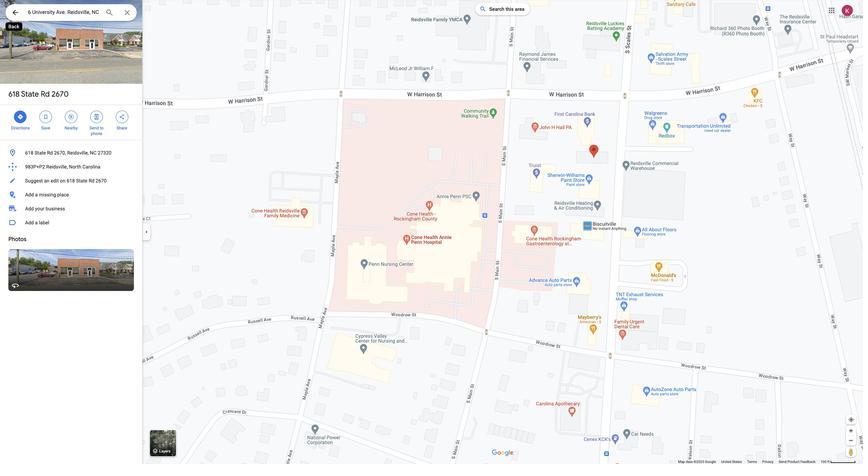 Task type: locate. For each thing, give the bounding box(es) containing it.
send inside send to phone
[[90, 126, 99, 130]]

suggest an edit on 618 state rd 2670 button
[[0, 174, 142, 188]]

terms button
[[748, 460, 757, 464]]

2670 up 
[[52, 89, 69, 99]]

add a missing place button
[[0, 188, 142, 202]]


[[43, 113, 49, 121]]

add left your
[[25, 206, 34, 211]]

100 ft button
[[821, 460, 856, 464]]

state for 2670
[[21, 89, 39, 99]]

1 vertical spatial rd
[[47, 150, 53, 156]]

add
[[25, 192, 34, 197], [25, 206, 34, 211], [25, 220, 34, 225]]

share
[[117, 126, 127, 130]]

save
[[41, 126, 50, 130]]

reidsville, up edit
[[46, 164, 68, 170]]

footer containing map data ©2023 google
[[678, 460, 821, 464]]

2670
[[52, 89, 69, 99], [96, 178, 107, 184]]

618 state rd 2670 main content
[[0, 0, 142, 464]]

a inside button
[[35, 220, 38, 225]]

reidsville,
[[67, 150, 89, 156], [46, 164, 68, 170]]

a left label
[[35, 220, 38, 225]]

terms
[[748, 460, 757, 464]]

rd left 2670, at the left
[[47, 150, 53, 156]]

send left "product"
[[779, 460, 787, 464]]

none field inside the 6 university ave. reidsville, nc 27320 'field'
[[28, 8, 100, 16]]

1 a from the top
[[35, 192, 38, 197]]

map data ©2023 google
[[678, 460, 716, 464]]

collapse side panel image
[[143, 228, 150, 236]]

1 add from the top
[[25, 192, 34, 197]]

reidsville, up north
[[67, 150, 89, 156]]


[[17, 113, 24, 121]]

1 vertical spatial send
[[779, 460, 787, 464]]

send
[[90, 126, 99, 130], [779, 460, 787, 464]]

google account: kenny nguyen  
(kenny.nguyen@adept.ai) image
[[842, 5, 853, 16]]

618 for 618 state rd 2670
[[8, 89, 20, 99]]

2 horizontal spatial 618
[[67, 178, 75, 184]]

1 vertical spatial a
[[35, 220, 38, 225]]

zoom out image
[[849, 438, 854, 443]]

reidsville, inside 618 state rd 2670, reidsville, nc 27320 button
[[67, 150, 89, 156]]

your
[[35, 206, 44, 211]]

0 vertical spatial state
[[21, 89, 39, 99]]

add for add a label
[[25, 220, 34, 225]]

state down north
[[76, 178, 87, 184]]

add inside button
[[25, 220, 34, 225]]

1 horizontal spatial 618
[[25, 150, 33, 156]]

1 horizontal spatial 2670
[[96, 178, 107, 184]]

0 horizontal spatial 618
[[8, 89, 20, 99]]

618 state rd 2670
[[8, 89, 69, 99]]

add left label
[[25, 220, 34, 225]]

rd
[[41, 89, 50, 99], [47, 150, 53, 156], [89, 178, 94, 184]]

rd for 2670
[[41, 89, 50, 99]]

618 up 983p+p2
[[25, 150, 33, 156]]

618 state rd 2670, reidsville, nc 27320 button
[[0, 146, 142, 160]]

0 horizontal spatial send
[[90, 126, 99, 130]]

search
[[490, 6, 505, 12]]

search this area button
[[476, 3, 530, 15]]

618 up 
[[8, 89, 20, 99]]

send up phone
[[90, 126, 99, 130]]

a for missing
[[35, 192, 38, 197]]


[[11, 8, 20, 17]]

1 vertical spatial 2670
[[96, 178, 107, 184]]

suggest an edit on 618 state rd 2670
[[25, 178, 107, 184]]

1 horizontal spatial send
[[779, 460, 787, 464]]

state up 983p+p2
[[35, 150, 46, 156]]

618 state rd 2670, reidsville, nc 27320
[[25, 150, 112, 156]]

states
[[733, 460, 742, 464]]

privacy
[[763, 460, 774, 464]]

nearby
[[65, 126, 78, 130]]

rd up 
[[41, 89, 50, 99]]

2 add from the top
[[25, 206, 34, 211]]

a left missing at the left top of page
[[35, 192, 38, 197]]

1 vertical spatial add
[[25, 206, 34, 211]]

united
[[722, 460, 732, 464]]

directions
[[11, 126, 30, 130]]

on
[[60, 178, 65, 184]]

state
[[21, 89, 39, 99], [35, 150, 46, 156], [76, 178, 87, 184]]

add a label button
[[0, 216, 142, 230]]

2670 down carolina
[[96, 178, 107, 184]]

983p+p2 reidsville, north carolina
[[25, 164, 100, 170]]

2 a from the top
[[35, 220, 38, 225]]

area
[[515, 6, 525, 12]]

1 vertical spatial state
[[35, 150, 46, 156]]

add inside 'button'
[[25, 192, 34, 197]]

2 vertical spatial state
[[76, 178, 87, 184]]

0 vertical spatial send
[[90, 126, 99, 130]]

layers
[[159, 449, 171, 454]]

privacy button
[[763, 460, 774, 464]]

business
[[46, 206, 65, 211]]

nc
[[90, 150, 97, 156]]

add for add a missing place
[[25, 192, 34, 197]]

zoom in image
[[849, 428, 854, 433]]

a
[[35, 192, 38, 197], [35, 220, 38, 225]]

carolina
[[83, 164, 100, 170]]

rd for 2670,
[[47, 150, 53, 156]]

send inside send product feedback button
[[779, 460, 787, 464]]

2 vertical spatial 618
[[67, 178, 75, 184]]

0 horizontal spatial 2670
[[52, 89, 69, 99]]

1 vertical spatial 618
[[25, 150, 33, 156]]

None field
[[28, 8, 100, 16]]

rd inside suggest an edit on 618 state rd 2670 button
[[89, 178, 94, 184]]

618 right on
[[67, 178, 75, 184]]

2 vertical spatial rd
[[89, 178, 94, 184]]

0 vertical spatial 618
[[8, 89, 20, 99]]

618 inside button
[[25, 150, 33, 156]]

1 vertical spatial reidsville,
[[46, 164, 68, 170]]

missing
[[39, 192, 56, 197]]

phone
[[91, 131, 102, 136]]

0 vertical spatial add
[[25, 192, 34, 197]]

state up 
[[21, 89, 39, 99]]

rd inside 618 state rd 2670, reidsville, nc 27320 button
[[47, 150, 53, 156]]

rd down carolina
[[89, 178, 94, 184]]

add your business
[[25, 206, 65, 211]]

0 vertical spatial reidsville,
[[67, 150, 89, 156]]

feedback
[[801, 460, 816, 464]]

a inside 'button'
[[35, 192, 38, 197]]

add down the suggest
[[25, 192, 34, 197]]

state for 2670,
[[35, 150, 46, 156]]

google maps element
[[0, 0, 864, 464]]

3 add from the top
[[25, 220, 34, 225]]

2 vertical spatial add
[[25, 220, 34, 225]]

27320
[[98, 150, 112, 156]]

send for send product feedback
[[779, 460, 787, 464]]

0 vertical spatial a
[[35, 192, 38, 197]]

a for label
[[35, 220, 38, 225]]

send to phone
[[90, 126, 104, 136]]

618
[[8, 89, 20, 99], [25, 150, 33, 156], [67, 178, 75, 184]]

0 vertical spatial rd
[[41, 89, 50, 99]]

send product feedback
[[779, 460, 816, 464]]

add your business link
[[0, 202, 142, 216]]

footer
[[678, 460, 821, 464]]

this
[[506, 6, 514, 12]]

983p+p2
[[25, 164, 45, 170]]

state inside button
[[35, 150, 46, 156]]



Task type: describe. For each thing, give the bounding box(es) containing it.
add a label
[[25, 220, 49, 225]]

product
[[788, 460, 800, 464]]

united states
[[722, 460, 742, 464]]

united states button
[[722, 460, 742, 464]]

add a missing place
[[25, 192, 69, 197]]

actions for 618 state rd 2670 region
[[0, 105, 142, 140]]

show your location image
[[849, 417, 855, 423]]

618 for 618 state rd 2670, reidsville, nc 27320
[[25, 150, 33, 156]]

place
[[57, 192, 69, 197]]

ft
[[828, 460, 830, 464]]

©2023
[[694, 460, 705, 464]]

 button
[[6, 4, 25, 22]]

map
[[678, 460, 685, 464]]

to
[[100, 126, 104, 130]]

reidsville, inside 983p+p2 reidsville, north carolina button
[[46, 164, 68, 170]]

footer inside google maps element
[[678, 460, 821, 464]]

2670 inside button
[[96, 178, 107, 184]]

100 ft
[[821, 460, 830, 464]]

send product feedback button
[[779, 460, 816, 464]]

photos
[[8, 236, 26, 243]]

label
[[39, 220, 49, 225]]


[[68, 113, 74, 121]]

 search field
[[6, 4, 137, 22]]

google
[[705, 460, 716, 464]]

983p+p2 reidsville, north carolina button
[[0, 160, 142, 174]]

an
[[44, 178, 49, 184]]

show street view coverage image
[[846, 447, 857, 457]]

data
[[686, 460, 693, 464]]

618 inside button
[[67, 178, 75, 184]]

search this area
[[490, 6, 525, 12]]

state inside button
[[76, 178, 87, 184]]


[[119, 113, 125, 121]]

send for send to phone
[[90, 126, 99, 130]]

2670,
[[54, 150, 66, 156]]

0 vertical spatial 2670
[[52, 89, 69, 99]]

100
[[821, 460, 827, 464]]

6 University Ave. Reidsville, NC 27320 field
[[6, 4, 137, 21]]


[[93, 113, 100, 121]]

suggest
[[25, 178, 43, 184]]

edit
[[51, 178, 59, 184]]

add for add your business
[[25, 206, 34, 211]]

north
[[69, 164, 81, 170]]



Task type: vqa. For each thing, say whether or not it's contained in the screenshot.


